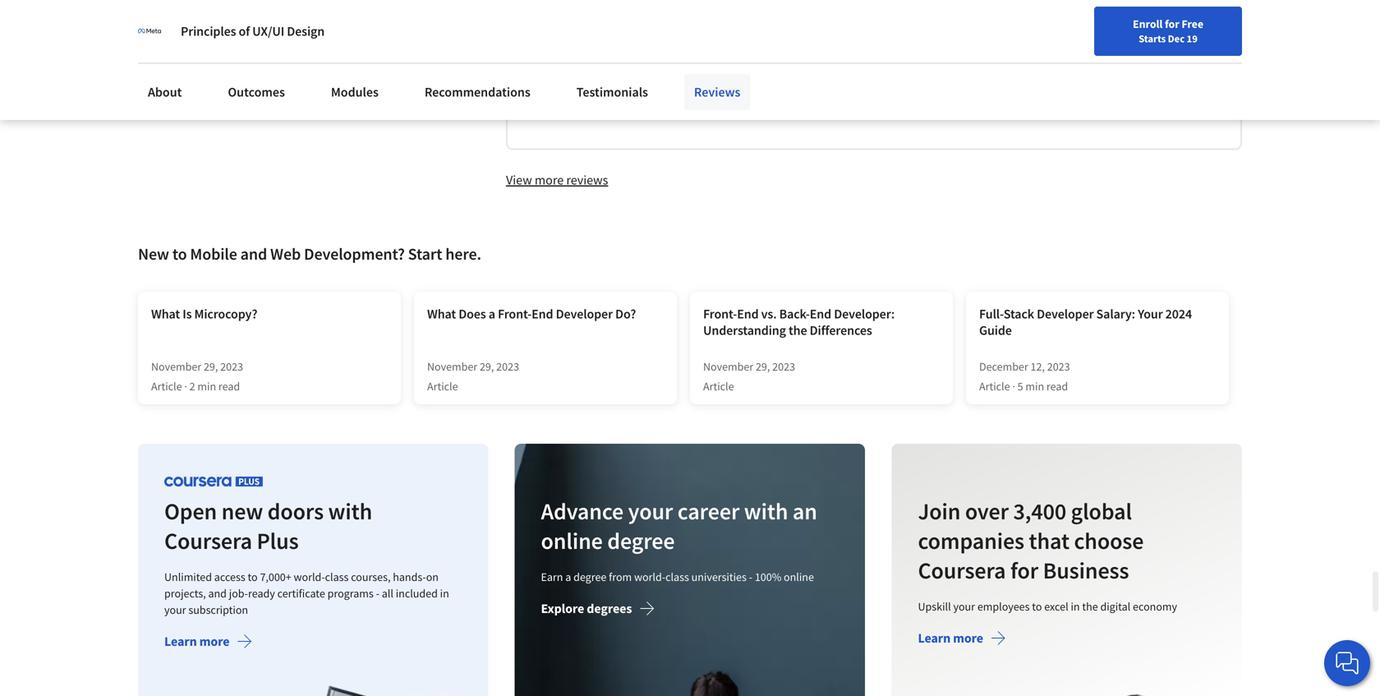 Task type: vqa. For each thing, say whether or not it's contained in the screenshot.
the right Computer Science
no



Task type: describe. For each thing, give the bounding box(es) containing it.
programs
[[328, 586, 374, 601]]

min for microcopy?
[[198, 379, 216, 394]]

19
[[1187, 32, 1198, 45]]

degree inside advance your career with an online degree
[[608, 526, 675, 555]]

full-
[[980, 306, 1004, 322]]

reviewed on may 22, 2023
[[738, 50, 863, 65]]

december 12, 2023 article · 5 min read
[[980, 359, 1071, 394]]

upskill your employees to excel in the digital economy
[[918, 599, 1178, 614]]

from
[[609, 569, 632, 584]]

view more reviews
[[506, 172, 609, 188]]

outcomes
[[228, 84, 285, 100]]

what for what is microcopy?
[[151, 306, 180, 322]]

project
[[984, 77, 1022, 92]]

doing
[[904, 77, 934, 92]]

article for full-stack developer salary: your 2024 guide
[[980, 379, 1011, 394]]

certificate
[[277, 586, 325, 601]]

12,
[[1031, 359, 1045, 374]]

salary:
[[1097, 306, 1136, 322]]

such
[[732, 77, 758, 92]]

web
[[270, 244, 301, 264]]

plus
[[257, 526, 299, 555]]

unlimited
[[164, 569, 212, 584]]

an inside it was such an interactive experience , doing the final project made me feel so good
[[760, 77, 774, 92]]

so
[[699, 94, 711, 110]]

modules
[[331, 84, 379, 100]]

2
[[190, 379, 195, 394]]

what is microcopy?
[[151, 306, 258, 322]]

explore degrees
[[541, 600, 632, 617]]

for inside enroll for free starts dec 19
[[1165, 16, 1180, 31]]

0 vertical spatial -
[[749, 569, 753, 584]]

5 inside december 12, 2023 article · 5 min read
[[1018, 379, 1024, 394]]

is
[[183, 306, 192, 322]]

2 horizontal spatial to
[[1032, 599, 1042, 614]]

with for career
[[745, 497, 789, 525]]

projects,
[[164, 586, 206, 601]]

principles of ux/ui design
[[181, 23, 325, 39]]

companies
[[918, 526, 1025, 555]]

development?
[[304, 244, 405, 264]]

end for back-
[[810, 306, 832, 322]]

principles
[[181, 23, 236, 39]]

· for stack
[[1013, 379, 1016, 394]]

recommendations
[[425, 84, 531, 100]]

what for what does a front-end developer do?
[[427, 306, 456, 322]]

unlimited access to 7,000+ world-class courses, hands-on projects, and job-ready certificate programs - all included in your subscription
[[164, 569, 449, 617]]

read for microcopy?
[[219, 379, 240, 394]]

feel
[[1078, 77, 1098, 92]]

your
[[1138, 306, 1163, 322]]

chat with us image
[[1335, 650, 1361, 676]]

2 vertical spatial the
[[1083, 599, 1098, 614]]

more for right learn more link
[[953, 630, 984, 646]]

an inside advance your career with an online degree
[[793, 497, 818, 525]]

show notifications image
[[1159, 21, 1179, 40]]

november for is
[[151, 359, 202, 374]]

start
[[408, 244, 442, 264]]

· for is
[[184, 379, 187, 394]]

for inside join over 3,400 global companies that choose coursera for business
[[1011, 556, 1039, 585]]

coursera inside open new doors with coursera plus
[[164, 526, 252, 555]]

new to mobile and web development? start here.
[[138, 244, 482, 264]]

1 horizontal spatial online
[[784, 569, 815, 584]]

article for front-end vs. back-end developer: understanding the differences
[[704, 379, 734, 394]]

starts
[[1139, 32, 1166, 45]]

excel
[[1045, 599, 1069, 614]]

in inside unlimited access to 7,000+ world-class courses, hands-on projects, and job-ready certificate programs - all included in your subscription
[[440, 586, 449, 601]]

modules link
[[321, 74, 389, 110]]

developer inside full-stack developer salary: your 2024 guide
[[1037, 306, 1094, 322]]

0 horizontal spatial 5
[[715, 50, 721, 65]]

earn
[[541, 569, 564, 584]]

back-
[[780, 306, 810, 322]]

microcopy?
[[194, 306, 258, 322]]

end for front-
[[532, 306, 554, 322]]

choose
[[1074, 526, 1144, 555]]

the inside it was such an interactive experience , doing the final project made me feel so good
[[937, 77, 955, 92]]

about
[[148, 84, 182, 100]]

earn a degree from world-class universities - 100% online
[[541, 569, 815, 584]]

of
[[239, 23, 250, 39]]

about link
[[138, 74, 192, 110]]

reviewed
[[738, 50, 784, 65]]

career
[[678, 497, 740, 525]]

english
[[1065, 18, 1105, 35]]

view
[[506, 172, 532, 188]]

0 vertical spatial a
[[489, 306, 495, 322]]

december
[[980, 359, 1029, 374]]

class for courses,
[[325, 569, 349, 584]]

job-
[[229, 586, 248, 601]]

experience
[[836, 77, 895, 92]]

join
[[918, 497, 961, 525]]

november for end
[[704, 359, 754, 374]]

here.
[[446, 244, 482, 264]]

interactive
[[777, 77, 833, 92]]

explore
[[541, 600, 585, 617]]

understanding
[[704, 322, 786, 339]]

ready
[[248, 586, 275, 601]]

design
[[287, 23, 325, 39]]

business
[[1043, 556, 1130, 585]]

do?
[[616, 306, 636, 322]]

that
[[1029, 526, 1070, 555]]

2024
[[1166, 306, 1193, 322]]

29, for vs.
[[756, 359, 770, 374]]

article for what does a front-end developer do?
[[427, 379, 458, 394]]

subscription
[[189, 602, 248, 617]]

29, for microcopy?
[[204, 359, 218, 374]]

your for upskill
[[954, 599, 975, 614]]

2023 for what is microcopy?
[[220, 359, 243, 374]]

all
[[382, 586, 394, 601]]

29, for a
[[480, 359, 494, 374]]

enroll
[[1133, 16, 1163, 31]]

world- for from
[[635, 569, 666, 584]]

recommendations link
[[415, 74, 541, 110]]

final
[[958, 77, 981, 92]]



Task type: locate. For each thing, give the bounding box(es) containing it.
on left may
[[786, 50, 799, 65]]

2 what from the left
[[427, 306, 456, 322]]

2 article from the left
[[427, 379, 458, 394]]

with for doors
[[328, 497, 372, 525]]

dec
[[1168, 32, 1185, 45]]

1 november from the left
[[151, 359, 202, 374]]

reviews link
[[685, 74, 751, 110]]

your left career
[[629, 497, 674, 525]]

november down understanding at top
[[704, 359, 754, 374]]

7,000+
[[260, 569, 292, 584]]

0 horizontal spatial min
[[198, 379, 216, 394]]

english button
[[1036, 0, 1135, 53]]

class inside unlimited access to 7,000+ world-class courses, hands-on projects, and job-ready certificate programs - all included in your subscription
[[325, 569, 349, 584]]

class
[[325, 569, 349, 584], [666, 569, 690, 584]]

what does a front-end developer do?
[[427, 306, 636, 322]]

november 29, 2023 article down the does
[[427, 359, 519, 394]]

digital
[[1101, 599, 1131, 614]]

· inside the november 29, 2023 article · 2 min read
[[184, 379, 187, 394]]

advance your career with an online degree
[[541, 497, 818, 555]]

2023 inside the november 29, 2023 article · 2 min read
[[220, 359, 243, 374]]

world- for 7,000+
[[294, 569, 325, 584]]

world- up certificate
[[294, 569, 325, 584]]

for down that
[[1011, 556, 1039, 585]]

online right the 100%
[[784, 569, 815, 584]]

k
[[552, 60, 566, 89]]

0 vertical spatial coursera
[[164, 526, 252, 555]]

and up subscription
[[208, 586, 227, 601]]

0 horizontal spatial with
[[328, 497, 372, 525]]

2023 down front-end vs. back-end developer: understanding the differences
[[773, 359, 796, 374]]

29, down what is microcopy?
[[204, 359, 218, 374]]

open
[[164, 497, 217, 525]]

degrees
[[587, 600, 632, 617]]

1 vertical spatial an
[[793, 497, 818, 525]]

- inside unlimited access to 7,000+ world-class courses, hands-on projects, and job-ready certificate programs - all included in your subscription
[[376, 586, 380, 601]]

developer right stack
[[1037, 306, 1094, 322]]

front- left vs.
[[704, 306, 737, 322]]

more down employees
[[953, 630, 984, 646]]

universities
[[692, 569, 747, 584]]

29,
[[204, 359, 218, 374], [480, 359, 494, 374], [756, 359, 770, 374]]

november 29, 2023 article for end
[[704, 359, 796, 394]]

coursera inside join over 3,400 global companies that choose coursera for business
[[918, 556, 1006, 585]]

1 end from the left
[[532, 306, 554, 322]]

2 world- from the left
[[635, 569, 666, 584]]

1 horizontal spatial to
[[248, 569, 258, 584]]

upskill
[[918, 599, 951, 614]]

view more reviews link
[[506, 170, 609, 188]]

degree left from
[[574, 569, 607, 584]]

the inside front-end vs. back-end developer: understanding the differences
[[789, 322, 808, 339]]

the left digital
[[1083, 599, 1098, 614]]

1 horizontal spatial on
[[786, 50, 799, 65]]

and
[[241, 244, 267, 264], [208, 586, 227, 601]]

0 horizontal spatial class
[[325, 569, 349, 584]]

made
[[1025, 77, 1055, 92]]

1 horizontal spatial with
[[745, 497, 789, 525]]

over
[[965, 497, 1009, 525]]

2023 for what does a front-end developer do?
[[497, 359, 519, 374]]

class up programs in the bottom of the page
[[325, 569, 349, 584]]

article inside december 12, 2023 article · 5 min read
[[980, 379, 1011, 394]]

1 horizontal spatial your
[[629, 497, 674, 525]]

1 horizontal spatial learn more
[[918, 630, 984, 646]]

1 horizontal spatial and
[[241, 244, 267, 264]]

0 horizontal spatial developer
[[556, 306, 613, 322]]

with right career
[[745, 497, 789, 525]]

1 horizontal spatial 5
[[1018, 379, 1024, 394]]

29, down understanding at top
[[756, 359, 770, 374]]

0 horizontal spatial world-
[[294, 569, 325, 584]]

your for advance
[[629, 497, 674, 525]]

1 horizontal spatial more
[[535, 172, 564, 188]]

to right new
[[172, 244, 187, 264]]

0 horizontal spatial -
[[376, 586, 380, 601]]

0 vertical spatial an
[[760, 77, 774, 92]]

front-
[[498, 306, 532, 322], [704, 306, 737, 322]]

1 horizontal spatial developer
[[1037, 306, 1094, 322]]

0 horizontal spatial degree
[[574, 569, 607, 584]]

0 horizontal spatial read
[[219, 379, 240, 394]]

included
[[396, 586, 438, 601]]

explore degrees link
[[541, 600, 655, 620]]

· inside december 12, 2023 article · 5 min read
[[1013, 379, 1016, 394]]

2 class from the left
[[666, 569, 690, 584]]

0 horizontal spatial the
[[789, 322, 808, 339]]

1 developer from the left
[[556, 306, 613, 322]]

0 vertical spatial degree
[[608, 526, 675, 555]]

good
[[714, 94, 741, 110]]

1 november 29, 2023 article from the left
[[427, 359, 519, 394]]

1 with from the left
[[328, 497, 372, 525]]

access
[[214, 569, 246, 584]]

1 vertical spatial the
[[789, 322, 808, 339]]

learn
[[918, 630, 951, 646], [164, 633, 197, 650]]

ux/ui
[[252, 23, 285, 39]]

2 front- from the left
[[704, 306, 737, 322]]

article inside the november 29, 2023 article · 2 min read
[[151, 379, 182, 394]]

3 end from the left
[[810, 306, 832, 322]]

2 horizontal spatial more
[[953, 630, 984, 646]]

differences
[[810, 322, 873, 339]]

november for does
[[427, 359, 478, 374]]

2023 right 22,
[[840, 50, 863, 65]]

0 vertical spatial on
[[786, 50, 799, 65]]

article for what is microcopy?
[[151, 379, 182, 394]]

1 horizontal spatial min
[[1026, 379, 1045, 394]]

online inside advance your career with an online degree
[[541, 526, 603, 555]]

read for developer
[[1047, 379, 1069, 394]]

None search field
[[234, 10, 629, 43]]

0 horizontal spatial front-
[[498, 306, 532, 322]]

0 horizontal spatial learn
[[164, 633, 197, 650]]

economy
[[1133, 599, 1178, 614]]

1 · from the left
[[184, 379, 187, 394]]

1 vertical spatial 5
[[1018, 379, 1024, 394]]

-
[[749, 569, 753, 584], [376, 586, 380, 601]]

1 vertical spatial -
[[376, 586, 380, 601]]

1 horizontal spatial learn more link
[[918, 630, 1007, 650]]

on inside unlimited access to 7,000+ world-class courses, hands-on projects, and job-ready certificate programs - all included in your subscription
[[426, 569, 439, 584]]

november inside the november 29, 2023 article · 2 min read
[[151, 359, 202, 374]]

learn more link down upskill
[[918, 630, 1007, 650]]

coursera down open
[[164, 526, 252, 555]]

learn more link down subscription
[[164, 633, 253, 653]]

meta image
[[138, 20, 161, 43]]

2 horizontal spatial 29,
[[756, 359, 770, 374]]

0 vertical spatial online
[[541, 526, 603, 555]]

to inside unlimited access to 7,000+ world-class courses, hands-on projects, and job-ready certificate programs - all included in your subscription
[[248, 569, 258, 584]]

min inside the november 29, 2023 article · 2 min read
[[198, 379, 216, 394]]

0 vertical spatial 5
[[715, 50, 721, 65]]

2023 down microcopy?
[[220, 359, 243, 374]]

world- inside unlimited access to 7,000+ world-class courses, hands-on projects, and job-ready certificate programs - all included in your subscription
[[294, 569, 325, 584]]

learn down projects,
[[164, 633, 197, 650]]

coursera down companies
[[918, 556, 1006, 585]]

0 horizontal spatial 29,
[[204, 359, 218, 374]]

0 horizontal spatial a
[[489, 306, 495, 322]]

the right vs.
[[789, 322, 808, 339]]

1 horizontal spatial ·
[[1013, 379, 1016, 394]]

on up included
[[426, 569, 439, 584]]

with inside advance your career with an online degree
[[745, 497, 789, 525]]

1 horizontal spatial end
[[737, 306, 759, 322]]

was
[[709, 77, 729, 92]]

0 horizontal spatial learn more link
[[164, 633, 253, 653]]

reviews
[[694, 84, 741, 100]]

learn more
[[918, 630, 984, 646], [164, 633, 230, 650]]

1 vertical spatial coursera
[[918, 556, 1006, 585]]

min down 12,
[[1026, 379, 1045, 394]]

- left all
[[376, 586, 380, 601]]

outcomes link
[[218, 74, 295, 110]]

22,
[[823, 50, 837, 65]]

testimonials link
[[567, 74, 658, 110]]

1 horizontal spatial for
[[1165, 16, 1180, 31]]

degree
[[608, 526, 675, 555], [574, 569, 607, 584]]

and left web
[[241, 244, 267, 264]]

class left universities
[[666, 569, 690, 584]]

world- right from
[[635, 569, 666, 584]]

0 horizontal spatial online
[[541, 526, 603, 555]]

your inside advance your career with an online degree
[[629, 497, 674, 525]]

2 horizontal spatial november
[[704, 359, 754, 374]]

2 min from the left
[[1026, 379, 1045, 394]]

and inside unlimited access to 7,000+ world-class courses, hands-on projects, and job-ready certificate programs - all included in your subscription
[[208, 586, 227, 601]]

to
[[172, 244, 187, 264], [248, 569, 258, 584], [1032, 599, 1042, 614]]

global
[[1071, 497, 1132, 525]]

0 horizontal spatial on
[[426, 569, 439, 584]]

- left the 100%
[[749, 569, 753, 584]]

courses,
[[351, 569, 391, 584]]

1 class from the left
[[325, 569, 349, 584]]

2023 for full-stack developer salary: your 2024 guide
[[1048, 359, 1071, 374]]

2 vertical spatial to
[[1032, 599, 1042, 614]]

to left excel on the right bottom
[[1032, 599, 1042, 614]]

0 horizontal spatial for
[[1011, 556, 1039, 585]]

min right "2"
[[198, 379, 216, 394]]

2 horizontal spatial end
[[810, 306, 832, 322]]

2023
[[840, 50, 863, 65], [220, 359, 243, 374], [497, 359, 519, 374], [773, 359, 796, 374], [1048, 359, 1071, 374]]

with inside open new doors with coursera plus
[[328, 497, 372, 525]]

new
[[138, 244, 169, 264]]

end left developer:
[[810, 306, 832, 322]]

end left vs.
[[737, 306, 759, 322]]

0 horizontal spatial what
[[151, 306, 180, 322]]

2 end from the left
[[737, 306, 759, 322]]

november 29, 2023 article · 2 min read
[[151, 359, 243, 394]]

100%
[[755, 569, 782, 584]]

with right doors
[[328, 497, 372, 525]]

2 november 29, 2023 article from the left
[[704, 359, 796, 394]]

november
[[151, 359, 202, 374], [427, 359, 478, 374], [704, 359, 754, 374]]

read inside the november 29, 2023 article · 2 min read
[[219, 379, 240, 394]]

1 horizontal spatial in
[[1071, 599, 1080, 614]]

read down full-stack developer salary: your 2024 guide
[[1047, 379, 1069, 394]]

your down projects,
[[164, 602, 186, 617]]

more down subscription
[[200, 633, 230, 650]]

class for universities
[[666, 569, 690, 584]]

reviews
[[567, 172, 609, 188]]

1 horizontal spatial a
[[566, 569, 572, 584]]

in right included
[[440, 586, 449, 601]]

0 vertical spatial the
[[937, 77, 955, 92]]

to up ready
[[248, 569, 258, 584]]

the left final
[[937, 77, 955, 92]]

1 horizontal spatial degree
[[608, 526, 675, 555]]

more right the view
[[535, 172, 564, 188]]

2023 down what does a front-end developer do?
[[497, 359, 519, 374]]

1 29, from the left
[[204, 359, 218, 374]]

hands-
[[393, 569, 426, 584]]

4 article from the left
[[980, 379, 1011, 394]]

0 horizontal spatial end
[[532, 306, 554, 322]]

2 read from the left
[[1047, 379, 1069, 394]]

november down the does
[[427, 359, 478, 374]]

· down december
[[1013, 379, 1016, 394]]

read inside december 12, 2023 article · 5 min read
[[1047, 379, 1069, 394]]

1 vertical spatial a
[[566, 569, 572, 584]]

read right "2"
[[219, 379, 240, 394]]

november up "2"
[[151, 359, 202, 374]]

2023 right 12,
[[1048, 359, 1071, 374]]

2 · from the left
[[1013, 379, 1016, 394]]

0 vertical spatial to
[[172, 244, 187, 264]]

front- right the does
[[498, 306, 532, 322]]

1 what from the left
[[151, 306, 180, 322]]

3 november from the left
[[704, 359, 754, 374]]

employees
[[978, 599, 1030, 614]]

new
[[222, 497, 263, 525]]

for up dec
[[1165, 16, 1180, 31]]

0 horizontal spatial your
[[164, 602, 186, 617]]

0 horizontal spatial learn more
[[164, 633, 230, 650]]

learn down upskill
[[918, 630, 951, 646]]

november 29, 2023 article for does
[[427, 359, 519, 394]]

developer
[[556, 306, 613, 322], [1037, 306, 1094, 322]]

3 article from the left
[[704, 379, 734, 394]]

1 horizontal spatial learn
[[918, 630, 951, 646]]

1 read from the left
[[219, 379, 240, 394]]

1 horizontal spatial november 29, 2023 article
[[704, 359, 796, 394]]

november 29, 2023 article down understanding at top
[[704, 359, 796, 394]]

1 min from the left
[[198, 379, 216, 394]]

1 horizontal spatial coursera
[[918, 556, 1006, 585]]

1 horizontal spatial front-
[[704, 306, 737, 322]]

what
[[151, 306, 180, 322], [427, 306, 456, 322]]

0 horizontal spatial more
[[200, 633, 230, 650]]

1 horizontal spatial an
[[793, 497, 818, 525]]

2 with from the left
[[745, 497, 789, 525]]

0 vertical spatial and
[[241, 244, 267, 264]]

more for the left learn more link
[[200, 633, 230, 650]]

on
[[786, 50, 799, 65], [426, 569, 439, 584]]

1 horizontal spatial read
[[1047, 379, 1069, 394]]

2 29, from the left
[[480, 359, 494, 374]]

1 vertical spatial on
[[426, 569, 439, 584]]

your inside unlimited access to 7,000+ world-class courses, hands-on projects, and job-ready certificate programs - all included in your subscription
[[164, 602, 186, 617]]

may
[[801, 50, 821, 65]]

1 horizontal spatial the
[[937, 77, 955, 92]]

front- inside front-end vs. back-end developer: understanding the differences
[[704, 306, 737, 322]]

the
[[937, 77, 955, 92], [789, 322, 808, 339], [1083, 599, 1098, 614]]

1 vertical spatial online
[[784, 569, 815, 584]]

5 up was
[[715, 50, 721, 65]]

1 horizontal spatial what
[[427, 306, 456, 322]]

2023 for front-end vs. back-end developer: understanding the differences
[[773, 359, 796, 374]]

online down advance
[[541, 526, 603, 555]]

0 horizontal spatial november 29, 2023 article
[[427, 359, 519, 394]]

guide
[[980, 322, 1012, 339]]

0 horizontal spatial coursera
[[164, 526, 252, 555]]

learn more link
[[918, 630, 1007, 650], [164, 633, 253, 653]]

0 horizontal spatial in
[[440, 586, 449, 601]]

5 down december
[[1018, 379, 1024, 394]]

1 world- from the left
[[294, 569, 325, 584]]

it was such an interactive experience , doing the final project made me feel so good
[[699, 77, 1101, 110]]

2 horizontal spatial the
[[1083, 599, 1098, 614]]

more
[[535, 172, 564, 188], [953, 630, 984, 646], [200, 633, 230, 650]]

1 horizontal spatial world-
[[635, 569, 666, 584]]

it
[[699, 77, 706, 92]]

in right excel on the right bottom
[[1071, 599, 1080, 614]]

0 horizontal spatial to
[[172, 244, 187, 264]]

developer left do?
[[556, 306, 613, 322]]

0 horizontal spatial november
[[151, 359, 202, 374]]

0 horizontal spatial ·
[[184, 379, 187, 394]]

1 front- from the left
[[498, 306, 532, 322]]

world-
[[294, 569, 325, 584], [635, 569, 666, 584]]

degree up from
[[608, 526, 675, 555]]

2 developer from the left
[[1037, 306, 1094, 322]]

learn more down upskill
[[918, 630, 984, 646]]

learn more down subscription
[[164, 633, 230, 650]]

1 horizontal spatial class
[[666, 569, 690, 584]]

a right the does
[[489, 306, 495, 322]]

1 vertical spatial and
[[208, 586, 227, 601]]

end right the does
[[532, 306, 554, 322]]

advance
[[541, 497, 624, 525]]

min inside december 12, 2023 article · 5 min read
[[1026, 379, 1045, 394]]

min for developer
[[1026, 379, 1045, 394]]

1 horizontal spatial november
[[427, 359, 478, 374]]

1 article from the left
[[151, 379, 182, 394]]

front-end vs. back-end developer: understanding the differences
[[704, 306, 895, 339]]

enroll for free starts dec 19
[[1133, 16, 1204, 45]]

0 horizontal spatial an
[[760, 77, 774, 92]]

your right upskill
[[954, 599, 975, 614]]

· left "2"
[[184, 379, 187, 394]]

0 vertical spatial for
[[1165, 16, 1180, 31]]

1 vertical spatial to
[[248, 569, 258, 584]]

1 horizontal spatial 29,
[[480, 359, 494, 374]]

29, inside the november 29, 2023 article · 2 min read
[[204, 359, 218, 374]]

1 horizontal spatial -
[[749, 569, 753, 584]]

a right earn
[[566, 569, 572, 584]]

0 horizontal spatial and
[[208, 586, 227, 601]]

3 29, from the left
[[756, 359, 770, 374]]

2 horizontal spatial your
[[954, 599, 975, 614]]

2 november from the left
[[427, 359, 478, 374]]

what left 'is'
[[151, 306, 180, 322]]

3,400
[[1014, 497, 1067, 525]]

for
[[1165, 16, 1180, 31], [1011, 556, 1039, 585]]

testimonials
[[577, 84, 648, 100]]

1 vertical spatial degree
[[574, 569, 607, 584]]

,
[[898, 77, 901, 92]]

2023 inside december 12, 2023 article · 5 min read
[[1048, 359, 1071, 374]]

29, down the does
[[480, 359, 494, 374]]

coursera plus image
[[164, 476, 263, 486]]

free
[[1182, 16, 1204, 31]]

what left the does
[[427, 306, 456, 322]]

1 vertical spatial for
[[1011, 556, 1039, 585]]



